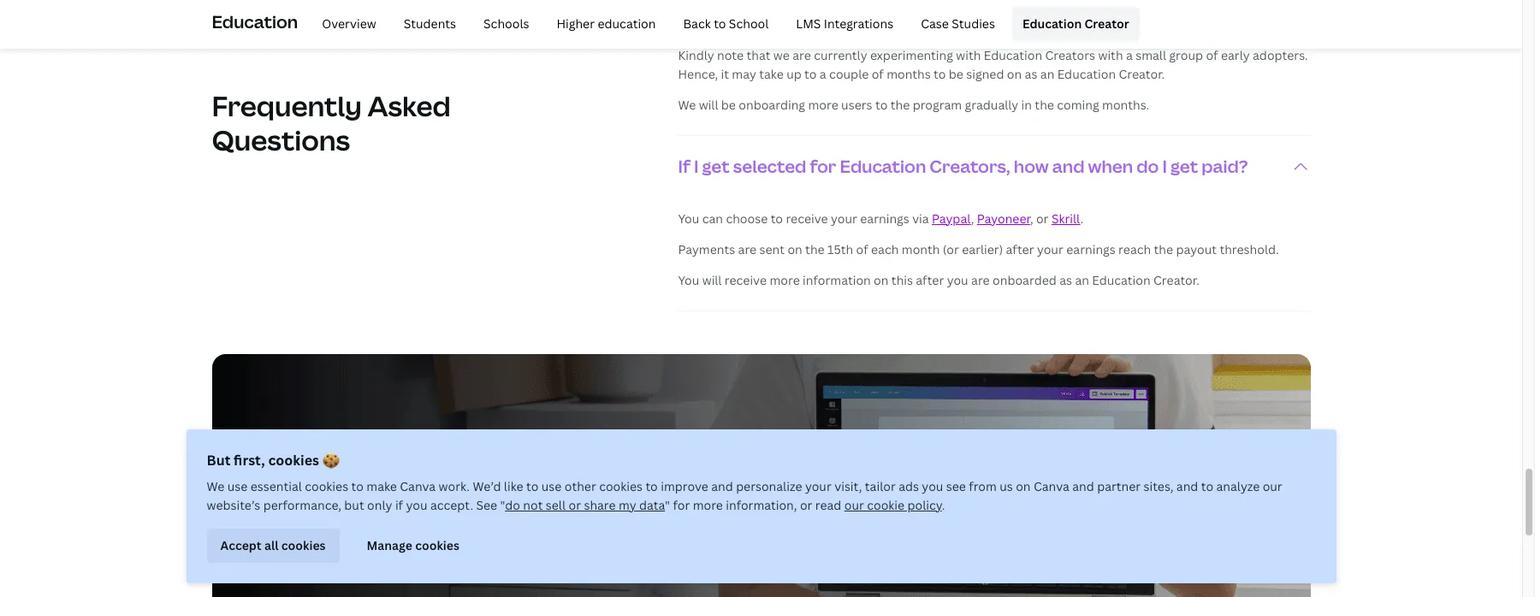 Task type: locate. For each thing, give the bounding box(es) containing it.
may
[[732, 66, 757, 82]]

creators down the share
[[580, 516, 638, 535]]

your up read
[[805, 478, 832, 495]]

classroom
[[470, 438, 612, 475]]

sent
[[760, 241, 785, 258]]

of right 15th
[[856, 241, 868, 258]]

1 vertical spatial via
[[913, 210, 929, 227]]

all
[[265, 537, 279, 554]]

application up currently
[[779, 16, 844, 32]]

creator.
[[1119, 66, 1165, 82], [1154, 272, 1200, 288]]

more left users
[[808, 97, 839, 113]]

the down months
[[891, 97, 910, 113]]

" inside we use essential cookies to make canva work. we'd like to use other cookies to improve and personalize your visit, tailor ads you see from us on canva and partner sites, and to analyze our website's performance, but only if you accept. see "
[[500, 497, 505, 514]]

as right onboarded
[[1060, 272, 1073, 288]]

or right sell
[[569, 497, 581, 514]]

your up that
[[750, 16, 776, 32]]

for right selected
[[810, 155, 837, 178]]

earlier)
[[962, 241, 1003, 258]]

0 horizontal spatial .
[[942, 497, 945, 514]]

1 horizontal spatial an
[[1075, 272, 1090, 288]]

after right this
[[916, 272, 944, 288]]

to down the part
[[433, 537, 447, 555]]

0 vertical spatial you
[[678, 210, 700, 227]]

on left this
[[874, 272, 889, 288]]

read
[[816, 497, 842, 514]]

1 horizontal spatial use
[[542, 478, 562, 495]]

1 horizontal spatial from
[[969, 478, 997, 495]]

and right "how"
[[1053, 155, 1085, 178]]

visit,
[[835, 478, 862, 495]]

in inside 'create for your classroom and earn from your designs! register your interest to be part of our education creators program today. submit your best designs in your application to increase your chances of getting early access.'
[[306, 537, 318, 555]]

1 horizontal spatial "
[[665, 497, 670, 514]]

1 use from the left
[[227, 478, 248, 495]]

0 horizontal spatial application
[[355, 537, 429, 555]]

1 vertical spatial our
[[845, 497, 864, 514]]

or left read
[[800, 497, 813, 514]]

2 you from the top
[[678, 272, 700, 288]]

note
[[717, 47, 744, 63]]

use up website's at bottom
[[227, 478, 248, 495]]

back
[[683, 15, 711, 31]]

1 horizontal spatial if
[[1002, 16, 1009, 32]]

canva
[[400, 478, 436, 495], [1034, 478, 1070, 495]]

in right 'gradually'
[[1022, 97, 1032, 113]]

1 horizontal spatial early
[[1221, 47, 1250, 63]]

see
[[947, 478, 966, 495]]

gradually
[[965, 97, 1019, 113]]

adopters.
[[1253, 47, 1308, 63]]

cookies inside button
[[281, 537, 326, 554]]

a down currently
[[820, 66, 827, 82]]

0 horizontal spatial be
[[416, 516, 432, 535]]

studies
[[952, 15, 995, 31]]

2 vertical spatial in
[[306, 537, 318, 555]]

a left small
[[1126, 47, 1133, 63]]

to right back
[[714, 15, 726, 31]]

1 horizontal spatial as
[[1060, 272, 1073, 288]]

2 with from the left
[[1099, 47, 1123, 63]]

0 vertical spatial will
[[699, 97, 719, 113]]

from up personalize
[[743, 438, 812, 475]]

1 vertical spatial program
[[641, 516, 697, 535]]

0 horizontal spatial canva
[[400, 478, 436, 495]]

cookies up my
[[599, 478, 643, 495]]

we up website's at bottom
[[207, 478, 225, 495]]

0 vertical spatial are
[[793, 47, 811, 63]]

1 vertical spatial from
[[969, 478, 997, 495]]

users
[[841, 97, 873, 113]]

to right users
[[876, 97, 888, 113]]

of left getting
[[600, 537, 614, 555]]

0 vertical spatial early
[[1221, 47, 1250, 63]]

from left the us
[[969, 478, 997, 495]]

0 horizontal spatial you
[[406, 497, 428, 514]]

creators inside kindly note that we are currently experimenting with education creators with a small group of early adopters. hence, it may take up to a couple of months to be signed on as an education creator.
[[1046, 47, 1096, 63]]

of
[[1206, 47, 1218, 63], [872, 66, 884, 82], [856, 241, 868, 258], [467, 516, 481, 535], [600, 537, 614, 555]]

creators inside 'create for your classroom and earn from your designs! register your interest to be part of our education creators program today. submit your best designs in your application to increase your chances of getting early access.'
[[580, 516, 638, 535]]

get left paid?
[[1171, 155, 1198, 178]]

1 horizontal spatial we
[[678, 97, 696, 113]]

if inside we use essential cookies to make canva work. we'd like to use other cookies to improve and personalize your visit, tailor ads you see from us on canva and partner sites, and to analyze our website's performance, but only if you accept. see "
[[395, 497, 403, 514]]

2 vertical spatial more
[[693, 497, 723, 514]]

1 vertical spatial be
[[721, 97, 736, 113]]

in
[[893, 16, 904, 32], [1022, 97, 1032, 113], [306, 537, 318, 555]]

reach
[[1119, 241, 1151, 258]]

0 horizontal spatial our
[[484, 516, 507, 535]]

1 " from the left
[[500, 497, 505, 514]]

from
[[743, 438, 812, 475], [969, 478, 997, 495]]

1 horizontal spatial get
[[872, 16, 890, 32]]

2 use from the left
[[542, 478, 562, 495]]

on right signed
[[1007, 66, 1022, 82]]

via
[[943, 16, 960, 32], [913, 210, 929, 227]]

2 horizontal spatial for
[[810, 155, 837, 178]]

our
[[1263, 478, 1283, 495], [845, 497, 864, 514], [484, 516, 507, 535]]

payments are sent on the 15th of each month (or earlier) after your earnings reach the payout threshold.
[[678, 241, 1279, 258]]

canva right the us
[[1034, 478, 1070, 495]]

1 horizontal spatial receive
[[786, 210, 828, 227]]

0 horizontal spatial if
[[395, 497, 403, 514]]

cookies down the part
[[415, 537, 460, 554]]

are inside kindly note that we are currently experimenting with education creators with a small group of early adopters. hence, it may take up to a couple of months to be signed on as an education creator.
[[793, 47, 811, 63]]

1 horizontal spatial a
[[1126, 47, 1133, 63]]

essential
[[251, 478, 302, 495]]

earnings down skrill
[[1067, 241, 1116, 258]]

1 vertical spatial you
[[678, 272, 700, 288]]

via left paypal
[[913, 210, 929, 227]]

1 vertical spatial do
[[505, 497, 520, 514]]

0 vertical spatial an
[[1041, 66, 1055, 82]]

case studies link
[[911, 7, 1006, 41]]

2 horizontal spatial you
[[947, 272, 969, 288]]

our down the visit,
[[845, 497, 864, 514]]

mail
[[974, 16, 999, 32]]

you can choose to receive your earnings via paypal , payoneer , or skrill .
[[678, 210, 1084, 227]]

in left touch
[[893, 16, 904, 32]]

and up data in the bottom of the page
[[618, 438, 669, 475]]

an right onboarded
[[1075, 272, 1090, 288]]

the right 'into'
[[1134, 16, 1153, 32]]

are right we
[[793, 47, 811, 63]]

get right if
[[702, 155, 730, 178]]

your down not
[[509, 537, 539, 555]]

0 vertical spatial .
[[1081, 210, 1084, 227]]

0 horizontal spatial via
[[913, 210, 929, 227]]

0 horizontal spatial earnings
[[860, 210, 910, 227]]

get left touch
[[872, 16, 890, 32]]

1 you from the top
[[678, 210, 700, 227]]

education creator
[[1023, 15, 1130, 31]]

0 vertical spatial creators
[[1046, 47, 1096, 63]]

case studies
[[921, 15, 995, 31]]

beta
[[1156, 16, 1182, 32]]

if
[[1002, 16, 1009, 32], [395, 497, 403, 514]]

1 horizontal spatial i
[[1163, 155, 1167, 178]]

will down hence,
[[699, 97, 719, 113]]

onboarding
[[739, 97, 805, 113]]

2 horizontal spatial are
[[972, 272, 990, 288]]

getting
[[618, 537, 664, 555]]

with up signed
[[956, 47, 981, 63]]

your
[[750, 16, 776, 32], [831, 210, 858, 227], [1037, 241, 1064, 258], [401, 438, 465, 475], [817, 438, 882, 475], [805, 478, 832, 495], [310, 516, 340, 535], [795, 516, 826, 535], [322, 537, 352, 555], [509, 537, 539, 555]]

we down hence,
[[678, 97, 696, 113]]

0 vertical spatial we
[[678, 97, 696, 113]]

i right if
[[694, 155, 699, 178]]

1 vertical spatial you
[[922, 478, 944, 495]]

creators
[[1046, 47, 1096, 63], [580, 516, 638, 535]]

1 vertical spatial for
[[352, 438, 395, 475]]

0 vertical spatial a
[[1126, 47, 1133, 63]]

information
[[803, 272, 871, 288]]

signed
[[967, 66, 1004, 82]]

2 horizontal spatial more
[[808, 97, 839, 113]]

0 vertical spatial from
[[743, 438, 812, 475]]

as right signed
[[1025, 66, 1038, 82]]

1 horizontal spatial are
[[793, 47, 811, 63]]

if right mail
[[1002, 16, 1009, 32]]

and inside dropdown button
[[1053, 155, 1085, 178]]

lms integrations link
[[786, 7, 904, 41]]

onboarded
[[993, 272, 1057, 288]]

you for you can choose to receive your earnings via paypal , payoneer , or skrill .
[[678, 210, 700, 227]]

1 vertical spatial in
[[1022, 97, 1032, 113]]

0 vertical spatial for
[[810, 155, 837, 178]]

you down 'payments' at the left of page
[[678, 272, 700, 288]]

on right the sent
[[788, 241, 803, 258]]

best
[[829, 516, 858, 535]]

we inside we use essential cookies to make canva work. we'd like to use other cookies to improve and personalize your visit, tailor ads you see from us on canva and partner sites, and to analyze our website's performance, but only if you accept. see "
[[207, 478, 225, 495]]

education inside 'create for your classroom and earn from your designs! register your interest to be part of our education creators program today. submit your best designs in your application to increase your chances of getting early access.'
[[510, 516, 577, 535]]

0 horizontal spatial early
[[667, 537, 700, 555]]

,
[[971, 210, 974, 227], [1030, 210, 1034, 227]]

program
[[913, 97, 962, 113], [641, 516, 697, 535]]

creator
[[1085, 15, 1130, 31]]

program down months
[[913, 97, 962, 113]]

creator. down small
[[1119, 66, 1165, 82]]

increase
[[450, 537, 506, 555]]

for up make
[[352, 438, 395, 475]]

on inside kindly note that we are currently experimenting with education creators with a small group of early adopters. hence, it may take up to a couple of months to be signed on as an education creator.
[[1007, 66, 1022, 82]]

early right getting
[[667, 537, 700, 555]]

be left signed
[[949, 66, 964, 82]]

that
[[747, 47, 771, 63]]

personalize
[[736, 478, 802, 495]]

on inside we use essential cookies to make canva work. we'd like to use other cookies to improve and personalize your visit, tailor ads you see from us on canva and partner sites, and to analyze our website's performance, but only if you accept. see "
[[1016, 478, 1031, 495]]

1 vertical spatial if
[[395, 497, 403, 514]]

application inside 'create for your classroom and earn from your designs! register your interest to be part of our education creators program today. submit your best designs in your application to increase your chances of getting early access.'
[[355, 537, 429, 555]]

interest
[[344, 516, 395, 535]]

0 vertical spatial program
[[913, 97, 962, 113]]

manage
[[367, 537, 412, 554]]

0 horizontal spatial creators
[[580, 516, 638, 535]]

2 vertical spatial our
[[484, 516, 507, 535]]

designs!
[[253, 472, 362, 509]]

more up today.
[[693, 497, 723, 514]]

designs
[[253, 537, 303, 555]]

after up onboarded
[[1006, 241, 1034, 258]]

1 vertical spatial application
[[355, 537, 429, 555]]

1 horizontal spatial application
[[779, 16, 844, 32]]

2 horizontal spatial our
[[1263, 478, 1283, 495]]

1 horizontal spatial via
[[943, 16, 960, 32]]

0 vertical spatial do
[[1137, 155, 1159, 178]]

1 vertical spatial will
[[702, 272, 722, 288]]

get
[[872, 16, 890, 32], [702, 155, 730, 178], [1171, 155, 1198, 178]]

are down payments are sent on the 15th of each month (or earlier) after your earnings reach the payout threshold.
[[972, 272, 990, 288]]

for
[[810, 155, 837, 178], [352, 438, 395, 475], [673, 497, 690, 514]]

receive
[[786, 210, 828, 227], [725, 272, 767, 288]]

program down data in the bottom of the page
[[641, 516, 697, 535]]

early down program.
[[1221, 47, 1250, 63]]

application down "interest"
[[355, 537, 429, 555]]

to right choose
[[771, 210, 783, 227]]

0 vertical spatial if
[[1002, 16, 1009, 32]]

to up manage cookies
[[398, 516, 412, 535]]

, left payoneer in the right top of the page
[[971, 210, 974, 227]]

if i get selected for education creators, how and when do i get paid? button
[[678, 136, 1311, 198]]

1 vertical spatial early
[[667, 537, 700, 555]]

1 vertical spatial creators
[[580, 516, 638, 535]]

after
[[1006, 241, 1034, 258], [916, 272, 944, 288]]

and left the "partner"
[[1073, 478, 1095, 495]]

0 horizontal spatial do
[[505, 497, 520, 514]]

2 horizontal spatial in
[[1022, 97, 1032, 113]]

cookies
[[268, 451, 319, 470], [305, 478, 348, 495], [599, 478, 643, 495], [281, 537, 326, 554], [415, 537, 460, 554]]

use up sell
[[542, 478, 562, 495]]

do inside dropdown button
[[1137, 155, 1159, 178]]

accept.
[[430, 497, 473, 514]]

website's
[[207, 497, 260, 514]]

will
[[699, 97, 719, 113], [702, 272, 722, 288]]

(or
[[943, 241, 959, 258]]

only
[[367, 497, 392, 514]]

up
[[787, 66, 802, 82]]

0 horizontal spatial in
[[306, 537, 318, 555]]

as
[[1025, 66, 1038, 82], [1060, 272, 1073, 288]]

e-
[[963, 16, 974, 32]]

you down (or at the top of the page
[[947, 272, 969, 288]]

earnings up each on the right top of the page
[[860, 210, 910, 227]]

if right only in the bottom left of the page
[[395, 497, 403, 514]]

0 horizontal spatial with
[[956, 47, 981, 63]]

receive up 15th
[[786, 210, 828, 227]]

1 i from the left
[[694, 155, 699, 178]]

menu bar
[[305, 7, 1140, 41]]

1 horizontal spatial more
[[770, 272, 800, 288]]

today.
[[701, 516, 741, 535]]

creator. inside kindly note that we are currently experimenting with education creators with a small group of early adopters. hence, it may take up to a couple of months to be signed on as an education creator.
[[1119, 66, 1165, 82]]

be up manage cookies
[[416, 516, 432, 535]]

, left skrill
[[1030, 210, 1034, 227]]

our right analyze
[[1263, 478, 1283, 495]]

or left skrill
[[1036, 210, 1049, 227]]

1 vertical spatial an
[[1075, 272, 1090, 288]]

and inside 'create for your classroom and earn from your designs! register your interest to be part of our education creators program today. submit your best designs in your application to increase your chances of getting early access.'
[[618, 438, 669, 475]]

be
[[949, 66, 964, 82], [721, 97, 736, 113], [416, 516, 432, 535]]

0 horizontal spatial program
[[641, 516, 697, 535]]

2 horizontal spatial be
[[949, 66, 964, 82]]

are left the sent
[[738, 241, 757, 258]]

not
[[523, 497, 543, 514]]

1 vertical spatial earnings
[[1067, 241, 1116, 258]]

1 horizontal spatial in
[[893, 16, 904, 32]]

each
[[871, 241, 899, 258]]

your down skrill link
[[1037, 241, 1064, 258]]

register
[[253, 516, 307, 535]]

create for your classroom and earn from your designs! register your interest to be part of our education creators program today. submit your best designs in your application to increase your chances of getting early access.
[[253, 438, 882, 555]]

our inside we use essential cookies to make canva work. we'd like to use other cookies to improve and personalize your visit, tailor ads you see from us on canva and partner sites, and to analyze our website's performance, but only if you accept. see "
[[1263, 478, 1283, 495]]

1 with from the left
[[956, 47, 981, 63]]

students
[[404, 15, 456, 31]]

1 horizontal spatial do
[[1137, 155, 1159, 178]]

skrill link
[[1052, 210, 1081, 227]]

our down see
[[484, 516, 507, 535]]

an down you're
[[1041, 66, 1055, 82]]

you up policy
[[922, 478, 944, 495]]

0 vertical spatial our
[[1263, 478, 1283, 495]]

of up increase
[[467, 516, 481, 535]]

share
[[584, 497, 616, 514]]

more down the sent
[[770, 272, 800, 288]]

1 vertical spatial receive
[[725, 272, 767, 288]]

0 horizontal spatial i
[[694, 155, 699, 178]]

menu bar containing overview
[[305, 7, 1140, 41]]

for down improve
[[673, 497, 690, 514]]

receive down the sent
[[725, 272, 767, 288]]

early inside kindly note that we are currently experimenting with education creators with a small group of early adopters. hence, it may take up to a couple of months to be signed on as an education creator.
[[1221, 47, 1250, 63]]

make
[[367, 478, 397, 495]]

we
[[678, 97, 696, 113], [207, 478, 225, 495]]

0 horizontal spatial use
[[227, 478, 248, 495]]

0 horizontal spatial for
[[352, 438, 395, 475]]

cookies inside 'button'
[[415, 537, 460, 554]]

i right when
[[1163, 155, 1167, 178]]

0 horizontal spatial an
[[1041, 66, 1055, 82]]

review
[[709, 16, 747, 32]]



Task type: describe. For each thing, give the bounding box(es) containing it.
2 horizontal spatial get
[[1171, 155, 1198, 178]]

1 canva from the left
[[400, 478, 436, 495]]

coming
[[1057, 97, 1100, 113]]

cookies up essential
[[268, 451, 319, 470]]

1 vertical spatial as
[[1060, 272, 1073, 288]]

2 " from the left
[[665, 497, 670, 514]]

payoneer
[[977, 210, 1030, 227]]

like
[[504, 478, 524, 495]]

0 horizontal spatial or
[[569, 497, 581, 514]]

paid?
[[1202, 155, 1248, 178]]

how
[[1014, 155, 1049, 178]]

0 vertical spatial in
[[893, 16, 904, 32]]

cookies down 🍪
[[305, 478, 348, 495]]

when
[[1088, 155, 1133, 178]]

your down read
[[795, 516, 826, 535]]

policy
[[908, 497, 942, 514]]

1 horizontal spatial you
[[922, 478, 944, 495]]

your inside we use essential cookies to make canva work. we'd like to use other cookies to improve and personalize your visit, tailor ads you see from us on canva and partner sites, and to analyze our website's performance, but only if you accept. see "
[[805, 478, 832, 495]]

overview
[[322, 15, 376, 31]]

program inside 'create for your classroom and earn from your designs! register your interest to be part of our education creators program today. submit your best designs in your application to increase your chances of getting early access.'
[[641, 516, 697, 535]]

we will be onboarding more users to the program gradually in the coming months.
[[678, 97, 1150, 113]]

0 vertical spatial earnings
[[860, 210, 910, 227]]

1 horizontal spatial .
[[1081, 210, 1084, 227]]

1 vertical spatial creator.
[[1154, 272, 1200, 288]]

lms
[[796, 15, 821, 31]]

selected
[[733, 155, 807, 178]]

cookie
[[867, 497, 905, 514]]

an inside kindly note that we are currently experimenting with education creators with a small group of early adopters. hence, it may take up to a couple of months to be signed on as an education creator.
[[1041, 66, 1055, 82]]

frequently
[[212, 87, 362, 124]]

0 horizontal spatial more
[[693, 497, 723, 514]]

2 vertical spatial you
[[406, 497, 428, 514]]

0 horizontal spatial get
[[702, 155, 730, 178]]

your up 15th
[[831, 210, 858, 227]]

early inside 'create for your classroom and earn from your designs! register your interest to be part of our education creators program today. submit your best designs in your application to increase your chances of getting early access.'
[[667, 537, 700, 555]]

2 canva from the left
[[1034, 478, 1070, 495]]

manage cookies
[[367, 537, 460, 554]]

accept all cookies
[[220, 537, 326, 554]]

higher education link
[[546, 7, 666, 41]]

first,
[[234, 451, 265, 470]]

sites,
[[1144, 478, 1174, 495]]

sell
[[546, 497, 566, 514]]

program.
[[1185, 16, 1238, 32]]

from inside we use essential cookies to make canva work. we'd like to use other cookies to improve and personalize your visit, tailor ads you see from us on canva and partner sites, and to analyze our website's performance, but only if you accept. see "
[[969, 478, 997, 495]]

frequently asked questions
[[212, 87, 451, 158]]

your down "interest"
[[322, 537, 352, 555]]

🍪
[[322, 451, 340, 470]]

of right couple
[[872, 66, 884, 82]]

performance,
[[263, 497, 341, 514]]

2 horizontal spatial or
[[1036, 210, 1049, 227]]

of right group
[[1206, 47, 1218, 63]]

kindly
[[678, 47, 714, 63]]

submit
[[745, 516, 792, 535]]

0 horizontal spatial receive
[[725, 272, 767, 288]]

1 horizontal spatial or
[[800, 497, 813, 514]]

months
[[887, 66, 931, 82]]

to right months
[[934, 66, 946, 82]]

1 horizontal spatial for
[[673, 497, 690, 514]]

touch
[[907, 16, 940, 32]]

we for but first, cookies 🍪
[[207, 478, 225, 495]]

your up the visit,
[[817, 438, 882, 475]]

integrations
[[824, 15, 894, 31]]

higher
[[557, 15, 595, 31]]

we
[[774, 47, 790, 63]]

partner
[[1097, 478, 1141, 495]]

this
[[892, 272, 913, 288]]

payments
[[678, 241, 735, 258]]

work.
[[439, 478, 470, 495]]

1 horizontal spatial earnings
[[1067, 241, 1116, 258]]

for inside 'create for your classroom and earn from your designs! register your interest to be part of our education creators program today. submit your best designs in your application to increase your chances of getting early access.'
[[352, 438, 395, 475]]

do not sell or share my data " for more information, or read our cookie policy .
[[505, 497, 945, 514]]

1 vertical spatial a
[[820, 66, 827, 82]]

be inside 'create for your classroom and earn from your designs! register your interest to be part of our education creators program today. submit your best designs in your application to increase your chances of getting early access.'
[[416, 516, 432, 535]]

0 vertical spatial more
[[808, 97, 839, 113]]

do not sell or share my data link
[[505, 497, 665, 514]]

will for you
[[702, 272, 722, 288]]

month
[[902, 241, 940, 258]]

payoneer link
[[977, 210, 1030, 227]]

back to school link
[[673, 7, 779, 41]]

if i get selected for education creators, how and when do i get paid?
[[678, 155, 1248, 178]]

education creator link
[[1013, 7, 1140, 41]]

you will receive more information on this after you are onboarded as an education creator.
[[678, 272, 1200, 288]]

to up but
[[351, 478, 364, 495]]

choose
[[726, 210, 768, 227]]

part
[[436, 516, 464, 535]]

we'll review your application and get in touch via e-mail if you're accepted into the beta program.
[[678, 16, 1238, 32]]

to right like
[[526, 478, 539, 495]]

questions
[[212, 122, 350, 158]]

but first, cookies 🍪
[[207, 451, 340, 470]]

information,
[[726, 497, 797, 514]]

but
[[207, 451, 231, 470]]

threshold.
[[1220, 241, 1279, 258]]

your down performance,
[[310, 516, 340, 535]]

skrill
[[1052, 210, 1081, 227]]

2 i from the left
[[1163, 155, 1167, 178]]

other
[[565, 478, 596, 495]]

0 vertical spatial after
[[1006, 241, 1034, 258]]

you for you will receive more information on this after you are onboarded as an education creator.
[[678, 272, 700, 288]]

the right reach
[[1154, 241, 1174, 258]]

0 vertical spatial application
[[779, 16, 844, 32]]

currently
[[814, 47, 868, 63]]

your up 'work.'
[[401, 438, 465, 475]]

take
[[759, 66, 784, 82]]

0 horizontal spatial are
[[738, 241, 757, 258]]

for inside the if i get selected for education creators, how and when do i get paid? dropdown button
[[810, 155, 837, 178]]

we for we'll review your application and get in touch via e-mail if you're accepted into the beta program.
[[678, 97, 696, 113]]

our inside 'create for your classroom and earn from your designs! register your interest to be part of our education creators program today. submit your best designs in your application to increase your chances of getting early access.'
[[484, 516, 507, 535]]

0 vertical spatial you
[[947, 272, 969, 288]]

group
[[1170, 47, 1203, 63]]

tailor
[[865, 478, 896, 495]]

as inside kindly note that we are currently experimenting with education creators with a small group of early adopters. hence, it may take up to a couple of months to be signed on as an education creator.
[[1025, 66, 1038, 82]]

the left 15th
[[806, 241, 825, 258]]

1 vertical spatial .
[[942, 497, 945, 514]]

improve
[[661, 478, 709, 495]]

to inside back to school link
[[714, 15, 726, 31]]

1 vertical spatial more
[[770, 272, 800, 288]]

to left analyze
[[1202, 478, 1214, 495]]

the left coming
[[1035, 97, 1054, 113]]

1 horizontal spatial program
[[913, 97, 962, 113]]

and right sites,
[[1177, 478, 1199, 495]]

we'll
[[678, 16, 706, 32]]

create
[[253, 438, 347, 475]]

and up 'do not sell or share my data " for more information, or read our cookie policy .'
[[711, 478, 733, 495]]

and up currently
[[847, 16, 869, 32]]

will for we
[[699, 97, 719, 113]]

education inside dropdown button
[[840, 155, 926, 178]]

couple
[[829, 66, 869, 82]]

to up data in the bottom of the page
[[646, 478, 658, 495]]

lms integrations
[[796, 15, 894, 31]]

accept
[[220, 537, 262, 554]]

from inside 'create for your classroom and earn from your designs! register your interest to be part of our education creators program today. submit your best designs in your application to increase your chances of getting early access.'
[[743, 438, 812, 475]]

2 , from the left
[[1030, 210, 1034, 227]]

my
[[619, 497, 637, 514]]

schools
[[484, 15, 529, 31]]

2 vertical spatial are
[[972, 272, 990, 288]]

analyze
[[1217, 478, 1260, 495]]

back to school
[[683, 15, 769, 31]]

0 horizontal spatial after
[[916, 272, 944, 288]]

months.
[[1102, 97, 1150, 113]]

into
[[1108, 16, 1131, 32]]

education
[[598, 15, 656, 31]]

if
[[678, 155, 691, 178]]

we use essential cookies to make canva work. we'd like to use other cookies to improve and personalize your visit, tailor ads you see from us on canva and partner sites, and to analyze our website's performance, but only if you accept. see "
[[207, 478, 1283, 514]]

us
[[1000, 478, 1013, 495]]

see
[[476, 497, 497, 514]]

earn
[[675, 438, 738, 475]]

kindly note that we are currently experimenting with education creators with a small group of early adopters. hence, it may take up to a couple of months to be signed on as an education creator.
[[678, 47, 1308, 82]]

be inside kindly note that we are currently experimenting with education creators with a small group of early adopters. hence, it may take up to a couple of months to be signed on as an education creator.
[[949, 66, 964, 82]]

0 vertical spatial receive
[[786, 210, 828, 227]]

case
[[921, 15, 949, 31]]

1 , from the left
[[971, 210, 974, 227]]

1 horizontal spatial our
[[845, 497, 864, 514]]

to right up
[[805, 66, 817, 82]]



Task type: vqa. For each thing, say whether or not it's contained in the screenshot.
more.
no



